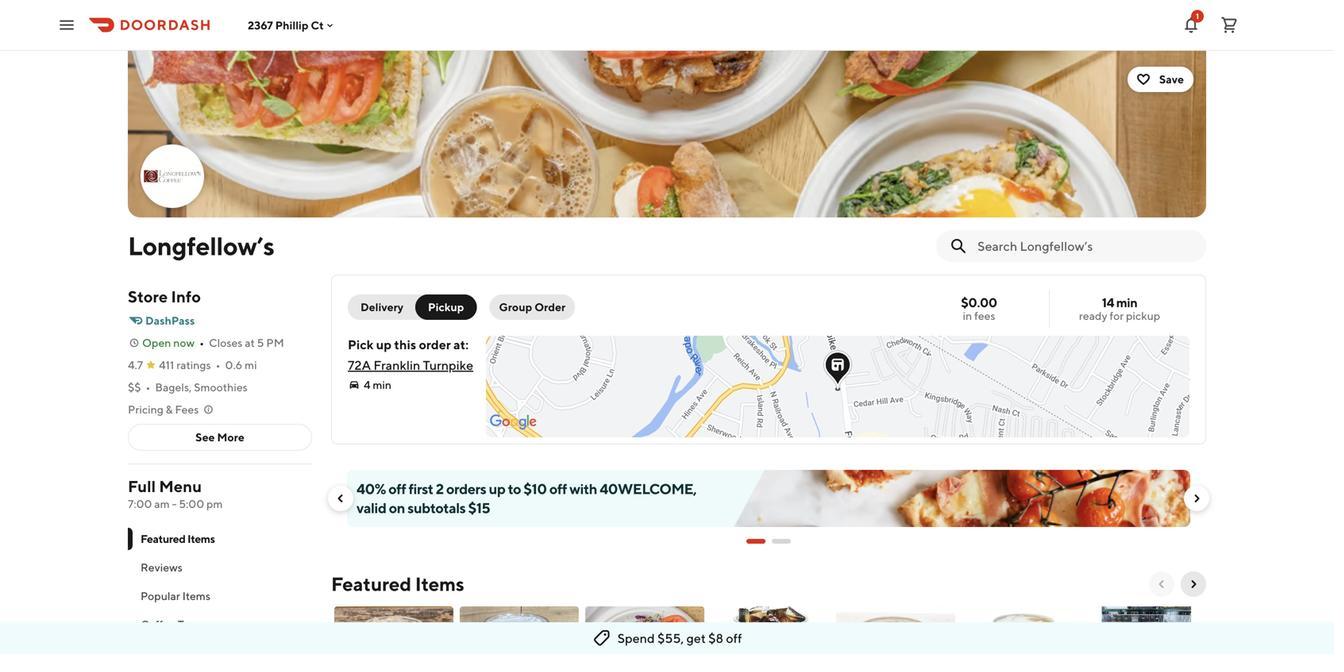 Task type: vqa. For each thing, say whether or not it's contained in the screenshot.
Tip Amount OPTION GROUP
no



Task type: describe. For each thing, give the bounding box(es) containing it.
open now
[[142, 337, 195, 350]]

14
[[1103, 295, 1115, 310]]

full
[[128, 478, 156, 496]]

4
[[364, 379, 371, 392]]

411 ratings •
[[159, 359, 221, 372]]

4.7
[[128, 359, 143, 372]]

muffin image
[[1088, 607, 1207, 655]]

on
[[389, 500, 405, 517]]

pricing & fees button
[[128, 402, 215, 418]]

$0.00
[[962, 295, 998, 310]]

2
[[436, 481, 444, 498]]

2367 phillip ct button
[[248, 18, 337, 32]]

cafe latte image
[[962, 607, 1082, 655]]

group
[[499, 301, 533, 314]]

mi
[[245, 359, 257, 372]]

0 items, open order cart image
[[1221, 15, 1240, 35]]

previous button of carousel image
[[335, 493, 347, 505]]

$15
[[468, 500, 490, 517]]

next button of carousel image
[[1191, 493, 1204, 505]]

Item Search search field
[[978, 238, 1194, 255]]

turnpike
[[423, 358, 474, 373]]

info
[[171, 288, 201, 306]]

franklin
[[374, 358, 421, 373]]

coffee tea
[[141, 619, 196, 632]]

this
[[394, 337, 417, 352]]

2 horizontal spatial •
[[216, 359, 221, 372]]

tea
[[178, 619, 196, 632]]

order
[[535, 301, 566, 314]]

group order
[[499, 301, 566, 314]]

2367
[[248, 18, 273, 32]]

see more button
[[129, 425, 311, 451]]

ready
[[1080, 310, 1108, 323]]

first
[[409, 481, 434, 498]]

0 vertical spatial •
[[200, 337, 204, 350]]

fees
[[175, 403, 199, 416]]

14 min ready for pickup
[[1080, 295, 1161, 323]]

-
[[172, 498, 177, 511]]

pick up this order at: 72a franklin turnpike
[[348, 337, 474, 373]]

build your own breakfast image
[[586, 607, 705, 655]]

pricing & fees
[[128, 403, 199, 416]]

next button of carousel image
[[1188, 578, 1201, 591]]

get
[[687, 631, 706, 646]]

72a
[[348, 358, 371, 373]]

notification bell image
[[1182, 15, 1201, 35]]

full menu 7:00 am - 5:00 pm
[[128, 478, 223, 511]]

at:
[[454, 337, 469, 352]]

closes
[[209, 337, 243, 350]]

ratings
[[177, 359, 211, 372]]

shaken espresso image
[[460, 607, 579, 655]]

valid
[[357, 500, 387, 517]]

72a franklin turnpike link
[[348, 358, 474, 373]]

spend
[[618, 631, 655, 646]]

popular items
[[141, 590, 211, 603]]

0 horizontal spatial •
[[146, 381, 151, 394]]

featured items heading
[[331, 572, 465, 598]]

$$ • bagels, smoothies
[[128, 381, 248, 394]]

pickup
[[428, 301, 464, 314]]

popular items button
[[128, 582, 312, 611]]

save
[[1160, 73, 1185, 86]]

$55,
[[658, 631, 684, 646]]

Delivery radio
[[348, 295, 426, 320]]

group order button
[[490, 295, 575, 320]]

0 vertical spatial featured items
[[141, 533, 215, 546]]

0 vertical spatial featured
[[141, 533, 186, 546]]

phillip
[[275, 18, 309, 32]]

store info
[[128, 288, 201, 306]]

for
[[1110, 310, 1125, 323]]

1
[[1197, 12, 1200, 21]]

fees
[[975, 310, 996, 323]]

0.6
[[225, 359, 243, 372]]

&
[[166, 403, 173, 416]]

$$
[[128, 381, 141, 394]]

smoothies
[[194, 381, 248, 394]]

0.6 mi
[[225, 359, 257, 372]]

longfellow's
[[128, 231, 275, 261]]

pickup
[[1127, 310, 1161, 323]]

more
[[217, 431, 245, 444]]



Task type: locate. For each thing, give the bounding box(es) containing it.
items inside heading
[[415, 573, 465, 596]]

up left the 'to'
[[489, 481, 506, 498]]

previous button of carousel image
[[1156, 578, 1169, 591]]

1 horizontal spatial featured items
[[331, 573, 465, 596]]

0 horizontal spatial featured
[[141, 533, 186, 546]]

Pickup radio
[[416, 295, 477, 320]]

items inside button
[[182, 590, 211, 603]]

$8
[[709, 631, 724, 646]]

in
[[964, 310, 973, 323]]

cold brew image
[[711, 607, 830, 655]]

featured items up iced coffee image
[[331, 573, 465, 596]]

see more
[[196, 431, 245, 444]]

spend $55, get $8 off
[[618, 631, 743, 646]]

items up reviews button
[[188, 533, 215, 546]]

order methods option group
[[348, 295, 477, 320]]

• left 0.6
[[216, 359, 221, 372]]

1 vertical spatial min
[[373, 379, 392, 392]]

subtotals
[[408, 500, 466, 517]]

items up tea
[[182, 590, 211, 603]]

0 horizontal spatial min
[[373, 379, 392, 392]]

featured items
[[141, 533, 215, 546], [331, 573, 465, 596]]

items up iced coffee image
[[415, 573, 465, 596]]

5:00
[[179, 498, 204, 511]]

peanut butter banana protein smoothie - delivery image
[[837, 607, 956, 655]]

40% off first 2 orders up to $10 off with 40welcome, valid on subtotals $15
[[357, 481, 697, 517]]

up inside 40% off first 2 orders up to $10 off with 40welcome, valid on subtotals $15
[[489, 481, 506, 498]]

411
[[159, 359, 174, 372]]

min for 4
[[373, 379, 392, 392]]

featured
[[141, 533, 186, 546], [331, 573, 412, 596]]

2367 phillip ct
[[248, 18, 324, 32]]

1 vertical spatial featured
[[331, 573, 412, 596]]

pricing
[[128, 403, 164, 416]]

2 vertical spatial •
[[146, 381, 151, 394]]

see
[[196, 431, 215, 444]]

featured up reviews
[[141, 533, 186, 546]]

iced coffee image
[[335, 607, 454, 655]]

order
[[419, 337, 451, 352]]

with
[[570, 481, 598, 498]]

save button
[[1128, 67, 1194, 92]]

• right "$$"
[[146, 381, 151, 394]]

up
[[376, 337, 392, 352], [489, 481, 506, 498]]

ct
[[311, 18, 324, 32]]

0 horizontal spatial featured items
[[141, 533, 215, 546]]

off right $10 on the bottom left of page
[[550, 481, 567, 498]]

1 vertical spatial featured items
[[331, 573, 465, 596]]

$10
[[524, 481, 547, 498]]

pm
[[266, 337, 284, 350]]

popular
[[141, 590, 180, 603]]

open
[[142, 337, 171, 350]]

bagels,
[[155, 381, 192, 394]]

1 horizontal spatial featured
[[331, 573, 412, 596]]

store
[[128, 288, 168, 306]]

featured up iced coffee image
[[331, 573, 412, 596]]

delivery
[[361, 301, 404, 314]]

dashpass
[[145, 314, 195, 327]]

40%
[[357, 481, 386, 498]]

1 vertical spatial up
[[489, 481, 506, 498]]

5
[[257, 337, 264, 350]]

up inside pick up this order at: 72a franklin turnpike
[[376, 337, 392, 352]]

min right 4
[[373, 379, 392, 392]]

items
[[188, 533, 215, 546], [415, 573, 465, 596], [182, 590, 211, 603]]

open menu image
[[57, 15, 76, 35]]

orders
[[446, 481, 487, 498]]

map region
[[455, 141, 1269, 548]]

featured inside featured items heading
[[331, 573, 412, 596]]

• right now
[[200, 337, 204, 350]]

• closes at 5 pm
[[200, 337, 284, 350]]

coffee tea button
[[128, 611, 312, 640]]

2 horizontal spatial off
[[726, 631, 743, 646]]

1 horizontal spatial up
[[489, 481, 506, 498]]

0 horizontal spatial up
[[376, 337, 392, 352]]

coffee
[[141, 619, 176, 632]]

menu
[[159, 478, 202, 496]]

off up on
[[389, 481, 406, 498]]

•
[[200, 337, 204, 350], [216, 359, 221, 372], [146, 381, 151, 394]]

to
[[508, 481, 521, 498]]

pm
[[207, 498, 223, 511]]

1 vertical spatial •
[[216, 359, 221, 372]]

powered by google image
[[490, 415, 537, 431]]

longfellow's image
[[128, 51, 1207, 218], [142, 146, 203, 207]]

featured items up reviews
[[141, 533, 215, 546]]

$0.00 in fees
[[962, 295, 998, 323]]

1 horizontal spatial off
[[550, 481, 567, 498]]

min inside 14 min ready for pickup
[[1117, 295, 1138, 310]]

7:00
[[128, 498, 152, 511]]

up left this
[[376, 337, 392, 352]]

select promotional banner element
[[747, 528, 791, 556]]

40welcome,
[[600, 481, 697, 498]]

4 min
[[364, 379, 392, 392]]

reviews button
[[128, 554, 312, 582]]

1 horizontal spatial •
[[200, 337, 204, 350]]

0 vertical spatial up
[[376, 337, 392, 352]]

am
[[154, 498, 170, 511]]

0 horizontal spatial off
[[389, 481, 406, 498]]

at
[[245, 337, 255, 350]]

off
[[389, 481, 406, 498], [550, 481, 567, 498], [726, 631, 743, 646]]

0 vertical spatial min
[[1117, 295, 1138, 310]]

min for 14
[[1117, 295, 1138, 310]]

1 horizontal spatial min
[[1117, 295, 1138, 310]]

min right 14
[[1117, 295, 1138, 310]]

off right $8
[[726, 631, 743, 646]]

pick
[[348, 337, 374, 352]]

now
[[173, 337, 195, 350]]



